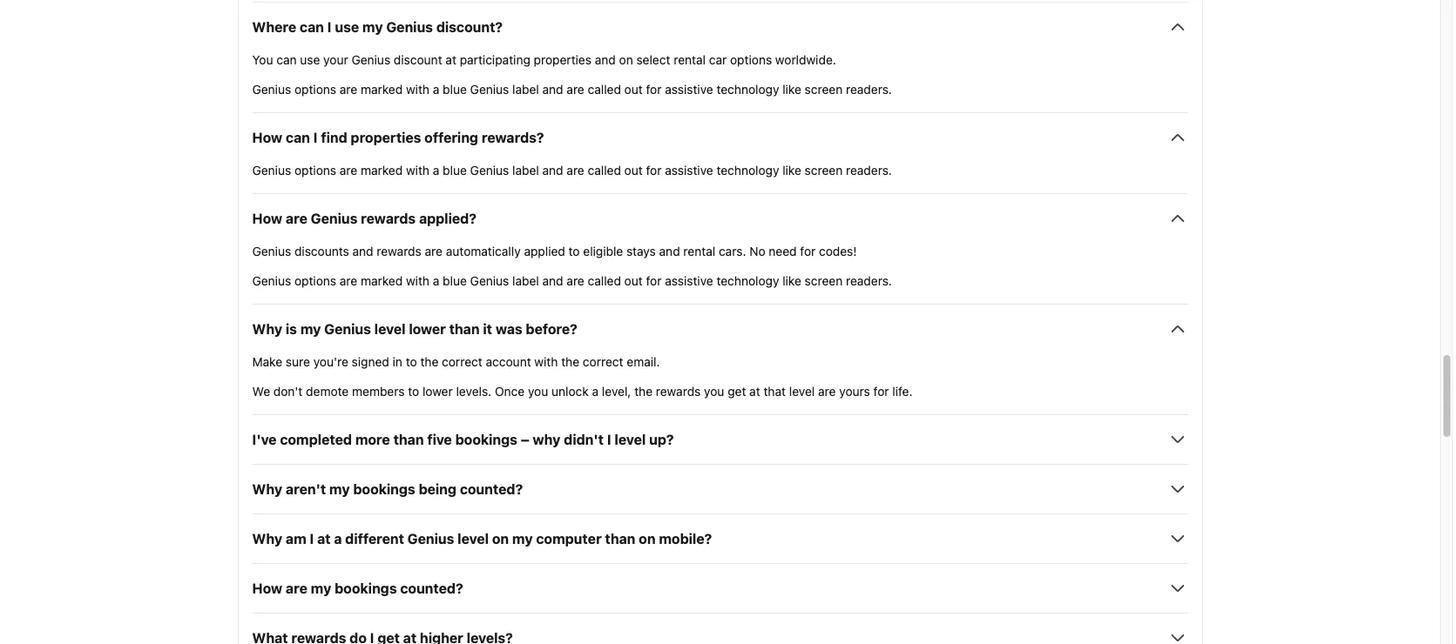 Task type: vqa. For each thing, say whether or not it's contained in the screenshot.
top Desk
no



Task type: describe. For each thing, give the bounding box(es) containing it.
lower for level
[[409, 322, 446, 337]]

my for is
[[300, 322, 321, 337]]

was
[[495, 322, 522, 337]]

email.
[[627, 355, 660, 370]]

2 vertical spatial to
[[408, 384, 419, 399]]

are down find
[[340, 163, 357, 178]]

can for how
[[286, 130, 310, 146]]

rewards for are
[[377, 244, 421, 259]]

1 horizontal spatial on
[[619, 53, 633, 67]]

out for how are genius rewards applied?
[[624, 274, 643, 289]]

no
[[749, 244, 765, 259]]

like for where can i use my genius discount?
[[782, 82, 801, 97]]

where
[[252, 19, 296, 35]]

are down discounts on the top
[[340, 274, 357, 289]]

are down you can use your genius discount at participating properties and on select rental car options worldwide.
[[567, 82, 584, 97]]

life.
[[892, 384, 912, 399]]

why aren't my bookings being counted?
[[252, 482, 523, 498]]

2 label from the top
[[512, 163, 539, 178]]

why am i at a different genius level on my computer than on mobile?
[[252, 532, 712, 547]]

didn't
[[564, 432, 604, 448]]

you
[[252, 53, 273, 67]]

why is my genius level lower than it was before? button
[[252, 319, 1188, 340]]

1 vertical spatial at
[[749, 384, 760, 399]]

up?
[[649, 432, 674, 448]]

i for where can i use my genius discount?
[[327, 19, 332, 35]]

screen for where can i use my genius discount?
[[805, 82, 843, 97]]

options down discounts on the top
[[294, 274, 336, 289]]

levels.
[[456, 384, 491, 399]]

genius discounts and rewards are automatically applied to eligible stays and rental cars. no need for codes!
[[252, 244, 857, 259]]

how are my bookings counted? button
[[252, 579, 1188, 600]]

2 horizontal spatial the
[[634, 384, 653, 399]]

and down rewards?
[[542, 163, 563, 178]]

assistive for where can i use my genius discount?
[[665, 82, 713, 97]]

level inside i've completed more than five bookings – why didn't i level up? dropdown button
[[615, 432, 646, 448]]

level inside why am i at a different genius level on my computer than on mobile? dropdown button
[[458, 532, 489, 547]]

options right car on the top of page
[[730, 53, 772, 67]]

discounts
[[294, 244, 349, 259]]

and down you can use your genius discount at participating properties and on select rental car options worldwide.
[[542, 82, 563, 97]]

and right stays
[[659, 244, 680, 259]]

my inside dropdown button
[[512, 532, 533, 547]]

need
[[769, 244, 797, 259]]

called for where can i use my genius discount?
[[588, 82, 621, 97]]

rewards?
[[482, 130, 544, 146]]

counted? inside 'dropdown button'
[[400, 581, 463, 597]]

level,
[[602, 384, 631, 399]]

readers. for where can i use my genius discount?
[[846, 82, 892, 97]]

level inside why is my genius level lower than it was before? dropdown button
[[374, 322, 406, 337]]

cars.
[[719, 244, 746, 259]]

i for how can i find properties offering rewards?
[[313, 130, 318, 146]]

my for are
[[311, 581, 331, 597]]

how are genius rewards applied? button
[[252, 208, 1188, 229]]

why for why is my genius level lower than it was before?
[[252, 322, 282, 337]]

make sure you're signed in to the correct account with the correct email.
[[252, 355, 660, 370]]

for left life.
[[873, 384, 889, 399]]

codes!
[[819, 244, 857, 259]]

sure
[[286, 355, 310, 370]]

are inside dropdown button
[[286, 211, 307, 227]]

get
[[728, 384, 746, 399]]

select
[[636, 53, 670, 67]]

mobile?
[[659, 532, 712, 547]]

once
[[495, 384, 525, 399]]

2 genius options are marked with a blue genius label and are called out for assistive technology like screen readers. from the top
[[252, 163, 892, 178]]

2 you from the left
[[704, 384, 724, 399]]

bookings for counted?
[[335, 581, 397, 597]]

for down the select in the left of the page
[[646, 82, 662, 97]]

2 technology from the top
[[717, 163, 779, 178]]

for down how can i find properties offering rewards? dropdown button
[[646, 163, 662, 178]]

demote
[[306, 384, 349, 399]]

out for where can i use my genius discount?
[[624, 82, 643, 97]]

options down your at the left top of page
[[294, 82, 336, 97]]

are down genius discounts and rewards are automatically applied to eligible stays and rental cars. no need for codes!
[[567, 274, 584, 289]]

how are genius rewards applied?
[[252, 211, 476, 227]]

label for how are genius rewards applied?
[[512, 274, 539, 289]]

participating
[[460, 53, 530, 67]]

a up why is my genius level lower than it was before?
[[433, 274, 439, 289]]

how for how are genius rewards applied?
[[252, 211, 282, 227]]

readers. for how are genius rewards applied?
[[846, 274, 892, 289]]

i've completed more than five bookings – why didn't i level up? button
[[252, 430, 1188, 451]]

why am i at a different genius level on my computer than on mobile? button
[[252, 529, 1188, 550]]

how for how are my bookings counted?
[[252, 581, 282, 597]]

where can i use my genius discount? button
[[252, 17, 1188, 38]]

yours
[[839, 384, 870, 399]]

with down before?
[[534, 355, 558, 370]]

how are my bookings counted?
[[252, 581, 463, 597]]

–
[[521, 432, 529, 448]]

genius inside dropdown button
[[407, 532, 454, 547]]

am
[[286, 532, 306, 547]]

label for where can i use my genius discount?
[[512, 82, 539, 97]]

completed
[[280, 432, 352, 448]]

i've
[[252, 432, 277, 448]]

before?
[[526, 322, 577, 337]]

i've completed more than five bookings – why didn't i level up?
[[252, 432, 674, 448]]

how can i find properties offering rewards? button
[[252, 127, 1188, 148]]

stays
[[626, 244, 656, 259]]

i for why am i at a different genius level on my computer than on mobile?
[[310, 532, 314, 547]]

can for you
[[276, 53, 297, 67]]

technology for how are genius rewards applied?
[[717, 274, 779, 289]]

you're
[[313, 355, 348, 370]]

account
[[486, 355, 531, 370]]

a left level,
[[592, 384, 599, 399]]

signed
[[352, 355, 389, 370]]

than inside dropdown button
[[605, 532, 635, 547]]

worldwide.
[[775, 53, 836, 67]]



Task type: locate. For each thing, give the bounding box(es) containing it.
out
[[624, 82, 643, 97], [624, 163, 643, 178], [624, 274, 643, 289]]

for
[[646, 82, 662, 97], [646, 163, 662, 178], [800, 244, 816, 259], [646, 274, 662, 289], [873, 384, 889, 399]]

use left your at the left top of page
[[300, 53, 320, 67]]

can for where
[[300, 19, 324, 35]]

1 blue from the top
[[443, 82, 467, 97]]

bookings inside 'dropdown button'
[[335, 581, 397, 597]]

find
[[321, 130, 347, 146]]

marked for use
[[361, 82, 403, 97]]

1 technology from the top
[[717, 82, 779, 97]]

1 why from the top
[[252, 322, 282, 337]]

and down genius discounts and rewards are automatically applied to eligible stays and rental cars. no need for codes!
[[542, 274, 563, 289]]

2 why from the top
[[252, 482, 282, 498]]

3 why from the top
[[252, 532, 282, 547]]

2 vertical spatial marked
[[361, 274, 403, 289]]

2 vertical spatial readers.
[[846, 274, 892, 289]]

label down rewards?
[[512, 163, 539, 178]]

1 horizontal spatial you
[[704, 384, 724, 399]]

correct up level,
[[583, 355, 623, 370]]

can inside dropdown button
[[286, 130, 310, 146]]

genius options are marked with a blue genius label and are called out for assistive technology like screen readers.
[[252, 82, 892, 97], [252, 163, 892, 178], [252, 274, 892, 289]]

different
[[345, 532, 404, 547]]

2 screen from the top
[[805, 163, 843, 178]]

use inside dropdown button
[[335, 19, 359, 35]]

lower up make sure you're signed in to the correct account with the correct email.
[[409, 322, 446, 337]]

2 vertical spatial label
[[512, 274, 539, 289]]

offering
[[424, 130, 478, 146]]

1 horizontal spatial properties
[[534, 53, 591, 67]]

at right am
[[317, 532, 331, 547]]

1 vertical spatial label
[[512, 163, 539, 178]]

can left find
[[286, 130, 310, 146]]

my for aren't
[[329, 482, 350, 498]]

lower
[[409, 322, 446, 337], [423, 384, 453, 399]]

assistive up why is my genius level lower than it was before? dropdown button
[[665, 274, 713, 289]]

aren't
[[286, 482, 326, 498]]

2 vertical spatial genius options are marked with a blue genius label and are called out for assistive technology like screen readers.
[[252, 274, 892, 289]]

how
[[252, 130, 282, 146], [252, 211, 282, 227], [252, 581, 282, 597]]

0 vertical spatial can
[[300, 19, 324, 35]]

to right in
[[406, 355, 417, 370]]

i right didn't
[[607, 432, 611, 448]]

1 vertical spatial lower
[[423, 384, 453, 399]]

1 vertical spatial readers.
[[846, 163, 892, 178]]

1 out from the top
[[624, 82, 643, 97]]

options
[[730, 53, 772, 67], [294, 82, 336, 97], [294, 163, 336, 178], [294, 274, 336, 289]]

1 vertical spatial to
[[406, 355, 417, 370]]

why is my genius level lower than it was before?
[[252, 322, 577, 337]]

2 marked from the top
[[361, 163, 403, 178]]

use up your at the left top of page
[[335, 19, 359, 35]]

1 vertical spatial properties
[[351, 130, 421, 146]]

0 horizontal spatial properties
[[351, 130, 421, 146]]

five
[[427, 432, 452, 448]]

correct up levels.
[[442, 355, 482, 370]]

can inside dropdown button
[[300, 19, 324, 35]]

out down stays
[[624, 274, 643, 289]]

lower inside dropdown button
[[409, 322, 446, 337]]

why inside why aren't my bookings being counted? dropdown button
[[252, 482, 282, 498]]

called down eligible
[[588, 274, 621, 289]]

make
[[252, 355, 282, 370]]

0 horizontal spatial correct
[[442, 355, 482, 370]]

0 vertical spatial label
[[512, 82, 539, 97]]

a left different
[[334, 532, 342, 547]]

1 vertical spatial why
[[252, 482, 282, 498]]

are up genius discounts and rewards are automatically applied to eligible stays and rental cars. no need for codes!
[[567, 163, 584, 178]]

why for why aren't my bookings being counted?
[[252, 482, 282, 498]]

2 assistive from the top
[[665, 163, 713, 178]]

3 label from the top
[[512, 274, 539, 289]]

0 vertical spatial readers.
[[846, 82, 892, 97]]

marked up why is my genius level lower than it was before?
[[361, 274, 403, 289]]

with down how can i find properties offering rewards?
[[406, 163, 429, 178]]

2 vertical spatial at
[[317, 532, 331, 547]]

blue down offering
[[443, 163, 467, 178]]

blue
[[443, 82, 467, 97], [443, 163, 467, 178], [443, 274, 467, 289]]

1 vertical spatial screen
[[805, 163, 843, 178]]

1 vertical spatial rewards
[[377, 244, 421, 259]]

0 vertical spatial like
[[782, 82, 801, 97]]

how inside 'dropdown button'
[[252, 581, 282, 597]]

rental
[[674, 53, 706, 67], [683, 244, 715, 259]]

like
[[782, 82, 801, 97], [782, 163, 801, 178], [782, 274, 801, 289]]

counted? inside dropdown button
[[460, 482, 523, 498]]

we don't demote members to lower levels. once you unlock a level, the rewards you get at that level are yours for life.
[[252, 384, 912, 399]]

3 how from the top
[[252, 581, 282, 597]]

you
[[528, 384, 548, 399], [704, 384, 724, 399]]

0 horizontal spatial on
[[492, 532, 509, 547]]

genius options are marked with a blue genius label and are called out for assistive technology like screen readers. down rewards?
[[252, 163, 892, 178]]

1 how from the top
[[252, 130, 282, 146]]

screen up codes! in the right top of the page
[[805, 163, 843, 178]]

properties right find
[[351, 130, 421, 146]]

eligible
[[583, 244, 623, 259]]

called down you can use your genius discount at participating properties and on select rental car options worldwide.
[[588, 82, 621, 97]]

are inside 'dropdown button'
[[286, 581, 307, 597]]

2 vertical spatial why
[[252, 532, 282, 547]]

rewards
[[361, 211, 416, 227], [377, 244, 421, 259], [656, 384, 701, 399]]

1 called from the top
[[588, 82, 621, 97]]

blue for where can i use my genius discount?
[[443, 82, 467, 97]]

blue down "automatically"
[[443, 274, 467, 289]]

0 vertical spatial to
[[569, 244, 580, 259]]

0 vertical spatial screen
[[805, 82, 843, 97]]

the
[[420, 355, 438, 370], [561, 355, 579, 370], [634, 384, 653, 399]]

genius options are marked with a blue genius label and are called out for assistive technology like screen readers. for where can i use my genius discount?
[[252, 82, 892, 97]]

rewards down "email."
[[656, 384, 701, 399]]

a down discount
[[433, 82, 439, 97]]

can
[[300, 19, 324, 35], [276, 53, 297, 67], [286, 130, 310, 146]]

why inside why is my genius level lower than it was before? dropdown button
[[252, 322, 282, 337]]

1 marked from the top
[[361, 82, 403, 97]]

why for why am i at a different genius level on my computer than on mobile?
[[252, 532, 282, 547]]

where can i use my genius discount?
[[252, 19, 503, 35]]

and
[[595, 53, 616, 67], [542, 82, 563, 97], [542, 163, 563, 178], [352, 244, 373, 259], [659, 244, 680, 259], [542, 274, 563, 289]]

1 screen from the top
[[805, 82, 843, 97]]

1 vertical spatial called
[[588, 163, 621, 178]]

2 horizontal spatial on
[[639, 532, 656, 547]]

how for how can i find properties offering rewards?
[[252, 130, 282, 146]]

0 vertical spatial assistive
[[665, 82, 713, 97]]

to right members
[[408, 384, 419, 399]]

rental left cars.
[[683, 244, 715, 259]]

a inside dropdown button
[[334, 532, 342, 547]]

at right get
[[749, 384, 760, 399]]

car
[[709, 53, 727, 67]]

at
[[446, 53, 456, 67], [749, 384, 760, 399], [317, 532, 331, 547]]

0 vertical spatial lower
[[409, 322, 446, 337]]

genius options are marked with a blue genius label and are called out for assistive technology like screen readers. for how are genius rewards applied?
[[252, 274, 892, 289]]

counted? up why am i at a different genius level on my computer than on mobile?
[[460, 482, 523, 498]]

you left get
[[704, 384, 724, 399]]

why aren't my bookings being counted? button
[[252, 479, 1188, 500]]

how inside dropdown button
[[252, 130, 282, 146]]

lower for to
[[423, 384, 453, 399]]

genius options are marked with a blue genius label and are called out for assistive technology like screen readers. down genius discounts and rewards are automatically applied to eligible stays and rental cars. no need for codes!
[[252, 274, 892, 289]]

use
[[335, 19, 359, 35], [300, 53, 320, 67]]

at inside dropdown button
[[317, 532, 331, 547]]

out up stays
[[624, 163, 643, 178]]

with
[[406, 82, 429, 97], [406, 163, 429, 178], [406, 274, 429, 289], [534, 355, 558, 370]]

why left aren't
[[252, 482, 282, 498]]

0 vertical spatial at
[[446, 53, 456, 67]]

technology
[[717, 82, 779, 97], [717, 163, 779, 178], [717, 274, 779, 289]]

screen for how are genius rewards applied?
[[805, 274, 843, 289]]

1 vertical spatial bookings
[[353, 482, 415, 498]]

are up discounts on the top
[[286, 211, 307, 227]]

2 blue from the top
[[443, 163, 467, 178]]

technology for where can i use my genius discount?
[[717, 82, 779, 97]]

1 label from the top
[[512, 82, 539, 97]]

assistive down car on the top of page
[[665, 82, 713, 97]]

why
[[533, 432, 561, 448]]

technology down car on the top of page
[[717, 82, 779, 97]]

2 vertical spatial than
[[605, 532, 635, 547]]

i up your at the left top of page
[[327, 19, 332, 35]]

you can use your genius discount at participating properties and on select rental car options worldwide.
[[252, 53, 836, 67]]

0 vertical spatial rental
[[674, 53, 706, 67]]

0 vertical spatial called
[[588, 82, 621, 97]]

1 vertical spatial use
[[300, 53, 320, 67]]

called for how are genius rewards applied?
[[588, 274, 621, 289]]

my
[[362, 19, 383, 35], [300, 322, 321, 337], [329, 482, 350, 498], [512, 532, 533, 547], [311, 581, 331, 597]]

2 vertical spatial can
[[286, 130, 310, 146]]

2 out from the top
[[624, 163, 643, 178]]

how inside dropdown button
[[252, 211, 282, 227]]

1 like from the top
[[782, 82, 801, 97]]

out down the select in the left of the page
[[624, 82, 643, 97]]

1 you from the left
[[528, 384, 548, 399]]

3 marked from the top
[[361, 274, 403, 289]]

0 vertical spatial properties
[[534, 53, 591, 67]]

members
[[352, 384, 405, 399]]

the right in
[[420, 355, 438, 370]]

counted? down why am i at a different genius level on my computer than on mobile?
[[400, 581, 463, 597]]

to left eligible
[[569, 244, 580, 259]]

more
[[355, 432, 390, 448]]

being
[[419, 482, 456, 498]]

your
[[323, 53, 348, 67]]

automatically
[[446, 244, 521, 259]]

2 how from the top
[[252, 211, 282, 227]]

is
[[286, 322, 297, 337]]

than
[[449, 322, 480, 337], [393, 432, 424, 448], [605, 532, 635, 547]]

on left computer
[[492, 532, 509, 547]]

2 vertical spatial out
[[624, 274, 643, 289]]

we
[[252, 384, 270, 399]]

1 horizontal spatial use
[[335, 19, 359, 35]]

bookings for being
[[353, 482, 415, 498]]

how can i find properties offering rewards?
[[252, 130, 544, 146]]

i inside dropdown button
[[313, 130, 318, 146]]

0 vertical spatial genius options are marked with a blue genius label and are called out for assistive technology like screen readers.
[[252, 82, 892, 97]]

marked down discount
[[361, 82, 403, 97]]

2 like from the top
[[782, 163, 801, 178]]

2 correct from the left
[[583, 355, 623, 370]]

you right once
[[528, 384, 548, 399]]

1 vertical spatial can
[[276, 53, 297, 67]]

rewards down how are genius rewards applied?
[[377, 244, 421, 259]]

1 vertical spatial technology
[[717, 163, 779, 178]]

a down offering
[[433, 163, 439, 178]]

1 genius options are marked with a blue genius label and are called out for assistive technology like screen readers. from the top
[[252, 82, 892, 97]]

3 assistive from the top
[[665, 274, 713, 289]]

1 vertical spatial like
[[782, 163, 801, 178]]

1 vertical spatial blue
[[443, 163, 467, 178]]

screen
[[805, 82, 843, 97], [805, 163, 843, 178], [805, 274, 843, 289]]

3 readers. from the top
[[846, 274, 892, 289]]

bookings up different
[[353, 482, 415, 498]]

1 vertical spatial out
[[624, 163, 643, 178]]

properties inside dropdown button
[[351, 130, 421, 146]]

3 technology from the top
[[717, 274, 779, 289]]

2 vertical spatial bookings
[[335, 581, 397, 597]]

rewards left applied?
[[361, 211, 416, 227]]

marked
[[361, 82, 403, 97], [361, 163, 403, 178], [361, 274, 403, 289]]

3 out from the top
[[624, 274, 643, 289]]

and left the select in the left of the page
[[595, 53, 616, 67]]

for down stays
[[646, 274, 662, 289]]

called up eligible
[[588, 163, 621, 178]]

technology down how can i find properties offering rewards? dropdown button
[[717, 163, 779, 178]]

3 like from the top
[[782, 274, 801, 289]]

a
[[433, 82, 439, 97], [433, 163, 439, 178], [433, 274, 439, 289], [592, 384, 599, 399], [334, 532, 342, 547]]

like for how are genius rewards applied?
[[782, 274, 801, 289]]

rental left car on the top of page
[[674, 53, 706, 67]]

0 vertical spatial technology
[[717, 82, 779, 97]]

screen down codes! in the right top of the page
[[805, 274, 843, 289]]

2 vertical spatial rewards
[[656, 384, 701, 399]]

0 vertical spatial marked
[[361, 82, 403, 97]]

genius
[[386, 19, 433, 35], [351, 53, 390, 67], [252, 82, 291, 97], [470, 82, 509, 97], [252, 163, 291, 178], [470, 163, 509, 178], [311, 211, 357, 227], [252, 244, 291, 259], [252, 274, 291, 289], [470, 274, 509, 289], [324, 322, 371, 337], [407, 532, 454, 547]]

genius options are marked with a blue genius label and are called out for assistive technology like screen readers. down you can use your genius discount at participating properties and on select rental car options worldwide.
[[252, 82, 892, 97]]

1 correct from the left
[[442, 355, 482, 370]]

with up why is my genius level lower than it was before?
[[406, 274, 429, 289]]

than left five
[[393, 432, 424, 448]]

2 vertical spatial technology
[[717, 274, 779, 289]]

with down discount
[[406, 82, 429, 97]]

the up unlock
[[561, 355, 579, 370]]

2 vertical spatial screen
[[805, 274, 843, 289]]

on left the select in the left of the page
[[619, 53, 633, 67]]

like down how can i find properties offering rewards? dropdown button
[[782, 163, 801, 178]]

on left mobile?
[[639, 532, 656, 547]]

than right computer
[[605, 532, 635, 547]]

label down you can use your genius discount at participating properties and on select rental car options worldwide.
[[512, 82, 539, 97]]

in
[[393, 355, 402, 370]]

1 horizontal spatial than
[[449, 322, 480, 337]]

blue up offering
[[443, 82, 467, 97]]

why left the is
[[252, 322, 282, 337]]

assistive for how are genius rewards applied?
[[665, 274, 713, 289]]

2 vertical spatial called
[[588, 274, 621, 289]]

assistive down how can i find properties offering rewards? dropdown button
[[665, 163, 713, 178]]

like down 'worldwide.'
[[782, 82, 801, 97]]

are down applied?
[[425, 244, 443, 259]]

screen down 'worldwide.'
[[805, 82, 843, 97]]

discount?
[[436, 19, 503, 35]]

0 vertical spatial than
[[449, 322, 480, 337]]

0 vertical spatial use
[[335, 19, 359, 35]]

don't
[[273, 384, 303, 399]]

2 vertical spatial assistive
[[665, 274, 713, 289]]

3 screen from the top
[[805, 274, 843, 289]]

1 horizontal spatial at
[[446, 53, 456, 67]]

2 vertical spatial how
[[252, 581, 282, 597]]

3 called from the top
[[588, 274, 621, 289]]

1 assistive from the top
[[665, 82, 713, 97]]

are down your at the left top of page
[[340, 82, 357, 97]]

1 vertical spatial how
[[252, 211, 282, 227]]

like down need
[[782, 274, 801, 289]]

applied?
[[419, 211, 476, 227]]

it
[[483, 322, 492, 337]]

1 horizontal spatial correct
[[583, 355, 623, 370]]

3 blue from the top
[[443, 274, 467, 289]]

level
[[374, 322, 406, 337], [789, 384, 815, 399], [615, 432, 646, 448], [458, 532, 489, 547]]

are down am
[[286, 581, 307, 597]]

discount
[[394, 53, 442, 67]]

0 horizontal spatial at
[[317, 532, 331, 547]]

why inside why am i at a different genius level on my computer than on mobile? dropdown button
[[252, 532, 282, 547]]

label down applied
[[512, 274, 539, 289]]

2 vertical spatial blue
[[443, 274, 467, 289]]

0 vertical spatial why
[[252, 322, 282, 337]]

for right need
[[800, 244, 816, 259]]

i right am
[[310, 532, 314, 547]]

i inside dropdown button
[[310, 532, 314, 547]]

1 vertical spatial assistive
[[665, 163, 713, 178]]

1 vertical spatial counted?
[[400, 581, 463, 597]]

bookings left –
[[455, 432, 517, 448]]

1 vertical spatial marked
[[361, 163, 403, 178]]

on
[[619, 53, 633, 67], [492, 532, 509, 547], [639, 532, 656, 547]]

rewards for applied?
[[361, 211, 416, 227]]

the right level,
[[634, 384, 653, 399]]

options down find
[[294, 163, 336, 178]]

1 vertical spatial genius options are marked with a blue genius label and are called out for assistive technology like screen readers.
[[252, 163, 892, 178]]

correct
[[442, 355, 482, 370], [583, 355, 623, 370]]

bookings down different
[[335, 581, 397, 597]]

and down how are genius rewards applied?
[[352, 244, 373, 259]]

unlock
[[551, 384, 589, 399]]

1 readers. from the top
[[846, 82, 892, 97]]

rewards inside dropdown button
[[361, 211, 416, 227]]

0 vertical spatial how
[[252, 130, 282, 146]]

marked down how can i find properties offering rewards?
[[361, 163, 403, 178]]

0 horizontal spatial than
[[393, 432, 424, 448]]

i
[[327, 19, 332, 35], [313, 130, 318, 146], [607, 432, 611, 448], [310, 532, 314, 547]]

3 genius options are marked with a blue genius label and are called out for assistive technology like screen readers. from the top
[[252, 274, 892, 289]]

at right discount
[[446, 53, 456, 67]]

can right you
[[276, 53, 297, 67]]

that
[[764, 384, 786, 399]]

bookings
[[455, 432, 517, 448], [353, 482, 415, 498], [335, 581, 397, 597]]

2 horizontal spatial at
[[749, 384, 760, 399]]

0 horizontal spatial you
[[528, 384, 548, 399]]

0 vertical spatial blue
[[443, 82, 467, 97]]

1 vertical spatial than
[[393, 432, 424, 448]]

0 vertical spatial bookings
[[455, 432, 517, 448]]

marked for rewards
[[361, 274, 403, 289]]

0 vertical spatial out
[[624, 82, 643, 97]]

computer
[[536, 532, 602, 547]]

0 horizontal spatial use
[[300, 53, 320, 67]]

2 vertical spatial like
[[782, 274, 801, 289]]

why left am
[[252, 532, 282, 547]]

applied
[[524, 244, 565, 259]]

technology down no
[[717, 274, 779, 289]]

are left yours
[[818, 384, 836, 399]]

my inside 'dropdown button'
[[311, 581, 331, 597]]

blue for how are genius rewards applied?
[[443, 274, 467, 289]]

1 horizontal spatial the
[[561, 355, 579, 370]]

1 vertical spatial rental
[[683, 244, 715, 259]]

can right where
[[300, 19, 324, 35]]

0 vertical spatial counted?
[[460, 482, 523, 498]]

2 called from the top
[[588, 163, 621, 178]]

2 readers. from the top
[[846, 163, 892, 178]]

2 horizontal spatial than
[[605, 532, 635, 547]]

0 horizontal spatial the
[[420, 355, 438, 370]]

0 vertical spatial rewards
[[361, 211, 416, 227]]



